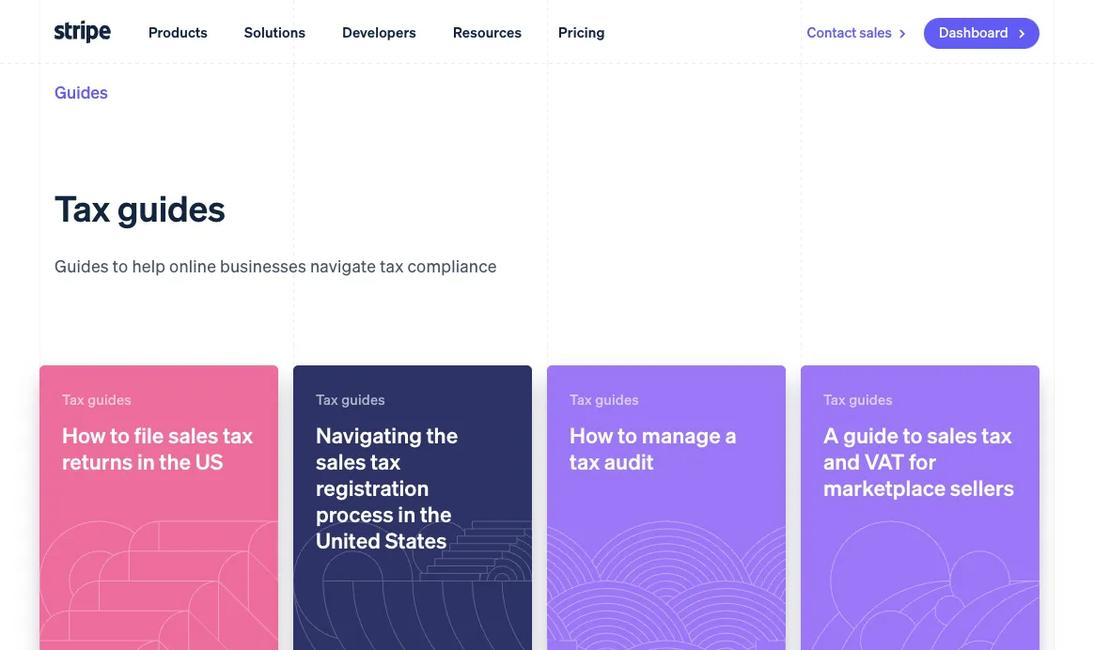 Task type: locate. For each thing, give the bounding box(es) containing it.
2 guides from the top
[[55, 255, 109, 276]]

a
[[823, 421, 839, 449]]

to
[[113, 255, 128, 276], [110, 421, 130, 449], [618, 421, 638, 449], [903, 421, 923, 449]]

to for help
[[113, 255, 128, 276]]

tax for a guide to sales tax and vat for marketplace sellers
[[982, 421, 1012, 449]]

tax inside how to manage a tax audit
[[570, 447, 600, 475]]

0 vertical spatial guides
[[55, 81, 108, 102]]

tax inside navigating the sales tax registration process in the united states
[[371, 447, 401, 475]]

contact
[[807, 23, 857, 41]]

guides link
[[55, 81, 108, 102]]

guidescard_46 image
[[801, 366, 1040, 651]]

sales up process
[[316, 447, 366, 475]]

the for registration
[[420, 500, 452, 528]]

the left us
[[159, 447, 191, 475]]

marketplace
[[823, 474, 946, 502]]

how left the file
[[62, 421, 106, 449]]

to left the file
[[110, 421, 130, 449]]

guides up how to manage a tax audit on the bottom of the page
[[595, 391, 639, 408]]

guides up guide
[[849, 391, 893, 408]]

0 vertical spatial in
[[137, 447, 155, 475]]

guides for sales
[[341, 391, 385, 408]]

1 vertical spatial guides
[[55, 255, 109, 276]]

tax inside a guide to sales tax and vat for marketplace sellers
[[982, 421, 1012, 449]]

audit
[[604, 447, 654, 475]]

stripe logo image
[[55, 20, 111, 44]]

businesses
[[220, 255, 306, 276]]

how to file sales tax returns in the us
[[62, 421, 253, 475]]

tax for guides to help online businesses navigate tax compliance
[[55, 185, 110, 230]]

2 how from the left
[[570, 421, 613, 449]]

tax guides for manage
[[570, 391, 639, 408]]

tax for how to manage a tax audit
[[570, 447, 600, 475]]

tax
[[380, 255, 404, 276], [223, 421, 253, 449], [982, 421, 1012, 449], [371, 447, 401, 475], [570, 447, 600, 475]]

in inside how to file sales tax returns in the us
[[137, 447, 155, 475]]

sellers
[[950, 474, 1014, 502]]

sales
[[860, 23, 892, 41], [168, 421, 219, 449], [927, 421, 978, 449], [316, 447, 366, 475]]

guides
[[55, 81, 108, 102], [55, 255, 109, 276]]

sales inside navigating the sales tax registration process in the united states
[[316, 447, 366, 475]]

to for manage
[[618, 421, 638, 449]]

guides up "returns"
[[88, 391, 131, 408]]

guides for manage
[[595, 391, 639, 408]]

products button
[[130, 11, 227, 53]]

tax left the audit
[[570, 447, 600, 475]]

the right process
[[420, 500, 452, 528]]

tax for how to file sales tax returns in the us
[[62, 391, 85, 408]]

to inside how to manage a tax audit
[[618, 421, 638, 449]]

sales up the sellers
[[927, 421, 978, 449]]

guides up online
[[117, 185, 225, 230]]

in
[[137, 447, 155, 475], [398, 500, 416, 528]]

how inside how to file sales tax returns in the us
[[62, 421, 106, 449]]

navigate
[[310, 255, 376, 276]]

tax for a guide to sales tax and vat for marketplace sellers
[[823, 391, 846, 408]]

tax guides up help
[[55, 185, 225, 230]]

tax guides up navigating
[[316, 391, 385, 408]]

vat
[[865, 447, 905, 475]]

the
[[426, 421, 458, 449], [159, 447, 191, 475], [420, 500, 452, 528]]

guides to help online businesses navigate tax compliance
[[55, 255, 497, 276]]

the inside how to file sales tax returns in the us
[[159, 447, 191, 475]]

states
[[385, 526, 447, 554]]

guides up navigating
[[341, 391, 385, 408]]

tax guides for file
[[62, 391, 131, 408]]

how
[[62, 421, 106, 449], [570, 421, 613, 449]]

guides for to
[[849, 391, 893, 408]]

tax inside how to file sales tax returns in the us
[[223, 421, 253, 449]]

guides down stripe logo link
[[55, 81, 108, 102]]

to left manage
[[618, 421, 638, 449]]

to inside a guide to sales tax and vat for marketplace sellers
[[903, 421, 923, 449]]

1 vertical spatial in
[[398, 500, 416, 528]]

1 guides from the top
[[55, 81, 108, 102]]

tax guides up the audit
[[570, 391, 639, 408]]

in right process
[[398, 500, 416, 528]]

for
[[909, 447, 937, 475]]

1 horizontal spatial how
[[570, 421, 613, 449]]

guides for guides link
[[55, 81, 108, 102]]

climate link
[[184, 362, 321, 399]]

sales inside a guide to sales tax and vat for marketplace sellers
[[927, 421, 978, 449]]

1 horizontal spatial in
[[398, 500, 416, 528]]

0 horizontal spatial how
[[62, 421, 106, 449]]

guides
[[117, 185, 225, 230], [88, 391, 131, 408], [341, 391, 385, 408], [595, 391, 639, 408], [849, 391, 893, 408]]

united
[[316, 526, 381, 554]]

pricing link
[[540, 11, 624, 53]]

sales right the file
[[168, 421, 219, 449]]

climate image
[[184, 368, 211, 393]]

how inside how to manage a tax audit
[[570, 421, 613, 449]]

returns
[[62, 447, 133, 475]]

in inside navigating the sales tax registration process in the united states
[[398, 500, 416, 528]]

guides left help
[[55, 255, 109, 276]]

in right "returns"
[[137, 447, 155, 475]]

guides for help
[[117, 185, 225, 230]]

atlas image
[[184, 204, 211, 230]]

tax up the sellers
[[982, 421, 1012, 449]]

dashboard
[[939, 23, 1011, 41]]

tax up process
[[371, 447, 401, 475]]

how for returns
[[62, 421, 106, 449]]

the for tax
[[159, 447, 191, 475]]

0 horizontal spatial in
[[137, 447, 155, 475]]

guide
[[843, 421, 899, 449]]

to right guide
[[903, 421, 923, 449]]

how left manage
[[570, 421, 613, 449]]

tax guides up "returns"
[[62, 391, 131, 408]]

tax down 'climate' link
[[223, 421, 253, 449]]

tax guides
[[55, 185, 225, 230], [62, 391, 131, 408], [316, 391, 385, 408], [570, 391, 639, 408], [823, 391, 893, 408]]

tax guides up guide
[[823, 391, 893, 408]]

terminal image
[[184, 204, 211, 230]]

tax for how to manage a tax audit
[[570, 391, 592, 408]]

tax
[[55, 185, 110, 230], [62, 391, 85, 408], [316, 391, 338, 408], [570, 391, 592, 408], [823, 391, 846, 408]]

to inside how to file sales tax returns in the us
[[110, 421, 130, 449]]

to left help
[[113, 255, 128, 276]]

pricing
[[558, 23, 605, 41]]

1 how from the left
[[62, 421, 106, 449]]



Task type: vqa. For each thing, say whether or not it's contained in the screenshot.
the GuidesCard_45 IMAGE
yes



Task type: describe. For each thing, give the bounding box(es) containing it.
tax guides for sales
[[316, 391, 385, 408]]

tax guides for help
[[55, 185, 225, 230]]

tax for how to file sales tax returns in the us
[[223, 421, 253, 449]]

sales right contact
[[860, 23, 892, 41]]

compliance
[[408, 255, 497, 276]]

tax right "navigate"
[[380, 255, 404, 276]]

stripe logo link
[[51, 16, 115, 47]]

atlas link
[[184, 199, 355, 235]]

the right navigating
[[426, 421, 458, 449]]

solutions
[[244, 23, 306, 41]]

guides for guides to help online businesses navigate tax compliance
[[55, 255, 109, 276]]

online
[[169, 255, 216, 276]]

in for process
[[398, 500, 416, 528]]

how to manage a tax audit
[[570, 421, 737, 475]]

file
[[134, 421, 164, 449]]

how for audit
[[570, 421, 613, 449]]

guides for file
[[88, 391, 131, 408]]

resources button
[[434, 11, 541, 53]]

guidescard_44 image
[[293, 366, 532, 651]]

tax for navigating the sales tax registration process in the united states
[[316, 391, 338, 408]]

to for file
[[110, 421, 130, 449]]

developers
[[342, 23, 416, 41]]

guidescard_45 image
[[547, 366, 786, 651]]

us
[[195, 447, 223, 475]]

tax guides for to
[[823, 391, 893, 408]]

navigating the sales tax registration process in the united states
[[316, 421, 458, 554]]

manage
[[642, 421, 721, 449]]

a guide to sales tax and vat for marketplace sellers
[[823, 421, 1014, 502]]

and
[[823, 447, 860, 475]]

navigating
[[316, 421, 422, 449]]

a
[[725, 421, 737, 449]]

help
[[132, 255, 166, 276]]

products
[[149, 23, 208, 41]]

registration
[[316, 474, 429, 502]]

sales inside how to file sales tax returns in the us
[[168, 421, 219, 449]]

solutions button
[[226, 11, 324, 53]]

process
[[316, 500, 394, 528]]

contact sales link
[[807, 18, 909, 49]]

in for returns
[[137, 447, 155, 475]]

terminal link
[[184, 199, 347, 235]]

dashboard link
[[924, 18, 1040, 49]]

resources
[[453, 23, 522, 41]]

contact sales
[[807, 23, 895, 41]]

guidescard_43 image
[[39, 366, 278, 651]]

developers button
[[324, 11, 435, 53]]



